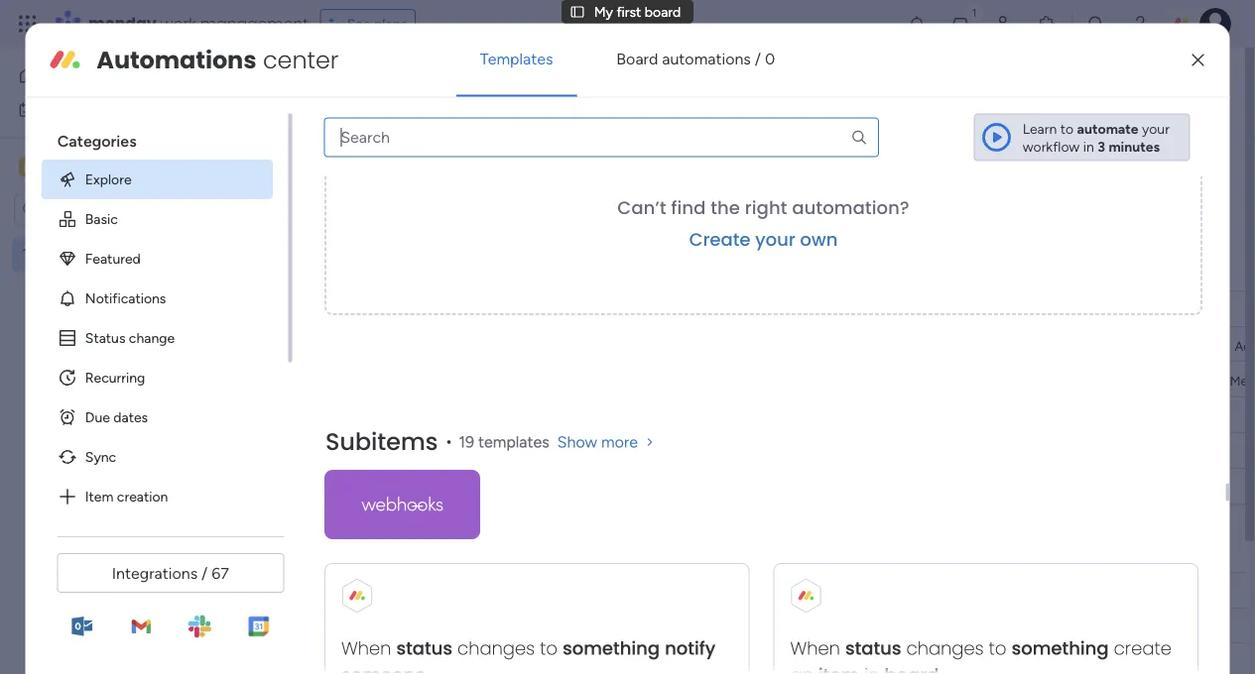 Task type: vqa. For each thing, say whether or not it's contained in the screenshot.
keep
yes



Task type: locate. For each thing, give the bounding box(es) containing it.
your inside your workflow in
[[1142, 120, 1170, 137]]

manage any type of project. assign owners, set timelines and keep track of where your project stands. button
[[301, 103, 967, 127]]

date for status
[[994, 301, 1022, 318]]

my first board inside list box
[[47, 247, 133, 263]]

status change
[[85, 330, 174, 346]]

my first board up board
[[594, 3, 681, 20]]

something
[[562, 637, 659, 663], [1011, 637, 1108, 663]]

when up an
[[790, 637, 840, 663]]

automation?
[[792, 196, 909, 221]]

0 vertical spatial due date
[[966, 301, 1022, 318]]

your right where
[[814, 107, 841, 124]]

column information image
[[898, 583, 914, 599]]

0 horizontal spatial my
[[47, 247, 66, 263]]

your
[[814, 107, 841, 124], [1142, 120, 1170, 137], [755, 228, 795, 253]]

your up "minutes"
[[1142, 120, 1170, 137]]

0 vertical spatial due date field
[[961, 298, 1027, 320]]

/ left 0
[[755, 50, 761, 69]]

1 horizontal spatial my
[[302, 66, 336, 100]]

1 horizontal spatial column information image
[[1036, 301, 1052, 317]]

0 horizontal spatial board
[[97, 247, 133, 263]]

status down "month"
[[396, 637, 452, 663]]

status field left column information image
[[833, 580, 884, 602]]

0 vertical spatial status field
[[833, 298, 884, 320]]

workspace
[[84, 158, 163, 177]]

2 owner field from the top
[[717, 580, 769, 602]]

board
[[645, 3, 681, 20], [393, 66, 465, 100], [97, 247, 133, 263]]

type
[[382, 107, 410, 124]]

0 vertical spatial my first board
[[594, 3, 681, 20]]

learn
[[1023, 120, 1057, 137]]

1 vertical spatial priority
[[1111, 583, 1155, 599]]

column information image for status
[[898, 301, 914, 317]]

1 vertical spatial owner field
[[717, 580, 769, 602]]

month
[[386, 540, 446, 565]]

1 priority field from the top
[[1106, 298, 1160, 320]]

where
[[772, 107, 810, 124]]

column information image
[[898, 301, 914, 317], [1036, 301, 1052, 317]]

m
[[23, 159, 35, 176]]

to for when status changes   to something
[[988, 637, 1006, 663]]

to
[[1061, 120, 1074, 137], [539, 637, 557, 663], [988, 637, 1006, 663]]

1 due date field from the top
[[961, 298, 1027, 320]]

my first board down basic
[[47, 247, 133, 263]]

2 date from the top
[[994, 583, 1022, 599]]

item creation option
[[41, 477, 272, 517]]

project inside button
[[341, 195, 386, 212]]

autopilot image
[[1063, 137, 1080, 162]]

notifications image
[[907, 14, 927, 34]]

something left create
[[1011, 637, 1108, 663]]

1 vertical spatial /
[[201, 564, 208, 583]]

when down next
[[341, 637, 391, 663]]

0 horizontal spatial project
[[341, 195, 386, 212]]

help image
[[1130, 14, 1150, 34]]

next
[[341, 540, 381, 565]]

due
[[966, 301, 991, 318], [85, 409, 110, 426], [966, 583, 991, 599]]

2 column information image from the left
[[1036, 301, 1052, 317]]

1 status from the left
[[396, 637, 452, 663]]

2 something from the left
[[1011, 637, 1108, 663]]

0 horizontal spatial first
[[69, 247, 94, 263]]

timelines
[[601, 107, 657, 124]]

can't find the right automation? create your own
[[617, 196, 909, 253]]

priority field for owner
[[1106, 580, 1160, 602]]

2 vertical spatial due
[[966, 583, 991, 599]]

1 horizontal spatial project
[[495, 300, 540, 317]]

priority for status
[[1111, 583, 1155, 599]]

1 changes from the left
[[457, 637, 534, 663]]

0 horizontal spatial your
[[755, 228, 795, 253]]

option
[[0, 237, 253, 241]]

board down basic
[[97, 247, 133, 263]]

status
[[396, 637, 452, 663], [845, 637, 901, 663]]

workspace selection element
[[19, 155, 166, 181]]

categories heading
[[41, 114, 272, 159]]

1 vertical spatial due date field
[[961, 580, 1027, 602]]

status down column information image
[[845, 637, 901, 663]]

main right workspace icon
[[46, 158, 80, 177]]

Owner field
[[717, 298, 769, 320], [717, 580, 769, 602]]

can't
[[617, 196, 666, 221]]

/
[[755, 50, 761, 69], [201, 564, 208, 583]]

next month
[[341, 540, 446, 565]]

owner
[[722, 301, 764, 318], [722, 583, 764, 599]]

in
[[1083, 138, 1094, 155]]

main for main workspace
[[46, 158, 80, 177]]

my first board list box
[[0, 234, 253, 540]]

0 vertical spatial status
[[838, 301, 879, 318]]

2 when from the left
[[790, 637, 840, 663]]

your down right
[[755, 228, 795, 253]]

0 vertical spatial /
[[755, 50, 761, 69]]

first down basic
[[69, 247, 94, 263]]

show more
[[557, 434, 637, 453]]

subitems
[[325, 426, 437, 460]]

main for main table
[[331, 142, 361, 159]]

act
[[1235, 338, 1255, 354]]

None search field
[[324, 118, 879, 157]]

0 horizontal spatial status
[[396, 637, 452, 663]]

2 owner from the top
[[722, 583, 764, 599]]

status field down own
[[833, 298, 884, 320]]

1 due date from the top
[[966, 301, 1022, 318]]

integrations
[[112, 564, 198, 583]]

2 changes from the left
[[906, 637, 983, 663]]

main table button
[[301, 135, 412, 167]]

1 priority from the top
[[1111, 301, 1155, 318]]

changes for when status changes   to something notify
[[457, 637, 534, 663]]

0 vertical spatial project
[[341, 195, 386, 212]]

0 vertical spatial board
[[645, 3, 681, 20]]

main inside main table "button"
[[331, 142, 361, 159]]

see plans button
[[320, 9, 416, 39]]

priority
[[1111, 301, 1155, 318], [1111, 583, 1155, 599]]

of right type
[[414, 107, 427, 124]]

0 vertical spatial owner
[[722, 301, 764, 318]]

item creation
[[85, 488, 168, 505]]

something for when status changes   to something notify
[[562, 637, 659, 663]]

first up any
[[342, 66, 387, 100]]

an
[[790, 664, 813, 675]]

1 when from the left
[[341, 637, 391, 663]]

show more link
[[557, 433, 657, 453]]

1 horizontal spatial something
[[1011, 637, 1108, 663]]

1 column information image from the left
[[898, 301, 914, 317]]

1 horizontal spatial of
[[755, 107, 768, 124]]

of right track
[[755, 107, 768, 124]]

create
[[689, 228, 750, 253]]

3 minutes
[[1098, 138, 1160, 155]]

integrations / 67 button
[[57, 554, 284, 593]]

date for owner
[[994, 583, 1022, 599]]

invite members image
[[994, 14, 1014, 34]]

workspace image
[[19, 156, 39, 178]]

/ left '67'
[[201, 564, 208, 583]]

notifications option
[[41, 278, 272, 318]]

2 vertical spatial my
[[47, 247, 66, 263]]

first up board
[[617, 3, 641, 20]]

0 horizontal spatial of
[[414, 107, 427, 124]]

changes
[[457, 637, 534, 663], [906, 637, 983, 663]]

0 horizontal spatial /
[[201, 564, 208, 583]]

sort button
[[723, 188, 794, 219]]

0 vertical spatial owner field
[[717, 298, 769, 320]]

your inside can't find the right automation? create your own
[[755, 228, 795, 253]]

new
[[309, 195, 338, 212]]

1 horizontal spatial main
[[331, 142, 361, 159]]

integrate
[[881, 142, 938, 159]]

meet
[[1230, 373, 1255, 389]]

1 horizontal spatial changes
[[906, 637, 983, 663]]

main left table
[[331, 142, 361, 159]]

home
[[46, 67, 84, 84]]

sort
[[755, 195, 782, 212]]

due for status
[[966, 301, 991, 318]]

categories list box
[[41, 114, 292, 517]]

0 horizontal spatial to
[[539, 637, 557, 663]]

0 vertical spatial first
[[617, 3, 641, 20]]

see plans
[[347, 15, 407, 32]]

Priority field
[[1106, 298, 1160, 320], [1106, 580, 1160, 602]]

board up board
[[645, 3, 681, 20]]

2 vertical spatial first
[[69, 247, 94, 263]]

2 horizontal spatial your
[[1142, 120, 1170, 137]]

1 horizontal spatial your
[[814, 107, 841, 124]]

more
[[601, 434, 637, 453]]

1 horizontal spatial status
[[845, 637, 901, 663]]

status for when status changes   to something notify
[[396, 637, 452, 663]]

something left notify
[[562, 637, 659, 663]]

minutes
[[1109, 138, 1160, 155]]

2 horizontal spatial my first board
[[594, 3, 681, 20]]

1 something from the left
[[562, 637, 659, 663]]

Due date field
[[961, 298, 1027, 320], [961, 580, 1027, 602]]

1 date from the top
[[994, 301, 1022, 318]]

1 vertical spatial owner
[[722, 583, 764, 599]]

0
[[765, 50, 775, 69]]

changes for when status changes   to something
[[906, 637, 983, 663]]

arrow down image
[[694, 192, 717, 215]]

1 status field from the top
[[833, 298, 884, 320]]

0 horizontal spatial my first board
[[47, 247, 133, 263]]

1 vertical spatial priority field
[[1106, 580, 1160, 602]]

main inside workspace selection element
[[46, 158, 80, 177]]

select product image
[[18, 14, 38, 34]]

1 owner from the top
[[722, 301, 764, 318]]

1 horizontal spatial when
[[790, 637, 840, 663]]

1 vertical spatial due date
[[966, 583, 1022, 599]]

when status changes   to something notify
[[341, 637, 715, 663]]

2 status from the left
[[845, 637, 901, 663]]

date
[[994, 301, 1022, 318], [994, 583, 1022, 599]]

plans
[[374, 15, 407, 32]]

1 vertical spatial status
[[85, 330, 125, 346]]

Status field
[[833, 298, 884, 320], [833, 580, 884, 602]]

2 priority field from the top
[[1106, 580, 1160, 602]]

2 due date field from the top
[[961, 580, 1027, 602]]

basic option
[[41, 199, 272, 239]]

board automations / 0
[[617, 50, 775, 69]]

2 vertical spatial my first board
[[47, 247, 133, 263]]

1 vertical spatial status field
[[833, 580, 884, 602]]

0 vertical spatial due
[[966, 301, 991, 318]]

0 vertical spatial priority
[[1111, 301, 1155, 318]]

my first board up type
[[302, 66, 465, 100]]

1 vertical spatial my
[[302, 66, 336, 100]]

2 vertical spatial status
[[838, 583, 879, 599]]

0 vertical spatial date
[[994, 301, 1022, 318]]

0 horizontal spatial when
[[341, 637, 391, 663]]

new project button
[[301, 188, 394, 219]]

0 horizontal spatial main
[[46, 158, 80, 177]]

categories
[[57, 131, 136, 150]]

show
[[557, 434, 597, 453]]

board up project. at top
[[393, 66, 465, 100]]

19
[[458, 434, 474, 453]]

2 priority from the top
[[1111, 583, 1155, 599]]

recurring option
[[41, 358, 272, 398]]

2 due date from the top
[[966, 583, 1022, 599]]

dates
[[113, 409, 147, 426]]

new project
[[309, 195, 386, 212]]

1 horizontal spatial my first board
[[302, 66, 465, 100]]

0 vertical spatial priority field
[[1106, 298, 1160, 320]]

2 horizontal spatial my
[[594, 3, 613, 20]]

My first board field
[[297, 66, 470, 100]]

1 horizontal spatial first
[[342, 66, 387, 100]]

0 horizontal spatial column information image
[[898, 301, 914, 317]]

first
[[617, 3, 641, 20], [342, 66, 387, 100], [69, 247, 94, 263]]

to for when status changes   to something notify
[[539, 637, 557, 663]]

main
[[331, 142, 361, 159], [46, 158, 80, 177]]

0 horizontal spatial something
[[562, 637, 659, 663]]

1 owner field from the top
[[717, 298, 769, 320]]

when
[[341, 637, 391, 663], [790, 637, 840, 663]]

my first board
[[594, 3, 681, 20], [302, 66, 465, 100], [47, 247, 133, 263]]

status for second status 'field' from the top of the page
[[838, 583, 879, 599]]

Search in workspace field
[[42, 198, 166, 221]]

1 horizontal spatial to
[[988, 637, 1006, 663]]

2 vertical spatial board
[[97, 247, 133, 263]]

featured option
[[41, 239, 272, 278]]

when for when status changes   to something
[[790, 637, 840, 663]]

priority for owner
[[1111, 301, 1155, 318]]

1 horizontal spatial board
[[393, 66, 465, 100]]

1 vertical spatial date
[[994, 583, 1022, 599]]

0 horizontal spatial changes
[[457, 637, 534, 663]]

1 vertical spatial due
[[85, 409, 110, 426]]

due date field for status
[[961, 298, 1027, 320]]

project.
[[430, 107, 478, 124]]

due date for status
[[966, 301, 1022, 318]]

due date
[[966, 301, 1022, 318], [966, 583, 1022, 599]]



Task type: describe. For each thing, give the bounding box(es) containing it.
explore option
[[41, 159, 272, 199]]

home button
[[12, 60, 213, 91]]

monday work management
[[88, 12, 308, 35]]

find
[[671, 196, 705, 221]]

hide
[[831, 195, 861, 212]]

my inside my first board list box
[[47, 247, 66, 263]]

status for when status changes   to something
[[845, 637, 901, 663]]

1 horizontal spatial /
[[755, 50, 761, 69]]

filter button
[[624, 188, 717, 219]]

due date for owner
[[966, 583, 1022, 599]]

1 vertical spatial first
[[342, 66, 387, 100]]

19 templates
[[458, 434, 549, 453]]

creation
[[116, 488, 168, 505]]

Search for a column type search field
[[324, 118, 879, 157]]

table
[[365, 142, 397, 159]]

2 horizontal spatial board
[[645, 3, 681, 20]]

search everything image
[[1087, 14, 1106, 34]]

1 vertical spatial project
[[495, 300, 540, 317]]

kanban
[[427, 142, 473, 159]]

automate
[[1077, 120, 1139, 137]]

own
[[800, 228, 837, 253]]

board inside list box
[[97, 247, 133, 263]]

automations  center image
[[49, 44, 81, 76]]

due dates
[[85, 409, 147, 426]]

2 of from the left
[[755, 107, 768, 124]]

and
[[661, 107, 684, 124]]

2 horizontal spatial first
[[617, 3, 641, 20]]

monday
[[88, 12, 156, 35]]

track
[[720, 107, 752, 124]]

kanban button
[[412, 135, 488, 167]]

workflow
[[1023, 138, 1080, 155]]

item
[[85, 488, 113, 505]]

when status changes   to something
[[790, 637, 1108, 663]]

add view image
[[500, 144, 508, 158]]

create
[[1113, 637, 1171, 663]]

templates
[[478, 434, 549, 453]]

board automations / 0 button
[[593, 35, 799, 83]]

manage any type of project. assign owners, set timelines and keep track of where your project stands.
[[304, 107, 937, 124]]

set
[[578, 107, 598, 124]]

apps image
[[1038, 14, 1058, 34]]

work
[[160, 12, 196, 35]]

1 image
[[966, 1, 983, 23]]

see
[[347, 15, 371, 32]]

stands.
[[893, 107, 937, 124]]

show board description image
[[479, 73, 503, 93]]

2 status field from the top
[[833, 580, 884, 602]]

management
[[200, 12, 308, 35]]

featured
[[85, 250, 140, 267]]

status for second status 'field' from the bottom
[[838, 301, 879, 318]]

first inside list box
[[69, 247, 94, 263]]

learn to automate
[[1023, 120, 1139, 137]]

create an
[[790, 637, 1171, 675]]

67
[[212, 564, 229, 583]]

2 horizontal spatial to
[[1061, 120, 1074, 137]]

john smith image
[[1200, 8, 1232, 40]]

1 vertical spatial board
[[393, 66, 465, 100]]

due dates option
[[41, 398, 272, 437]]

add to favorites image
[[513, 73, 533, 93]]

manage
[[304, 107, 353, 124]]

your inside button
[[814, 107, 841, 124]]

due for owner
[[966, 583, 991, 599]]

when for when status changes   to something notify
[[341, 637, 391, 663]]

right
[[744, 196, 787, 221]]

center
[[263, 43, 339, 77]]

any
[[356, 107, 379, 124]]

due inside option
[[85, 409, 110, 426]]

search image
[[850, 129, 868, 147]]

keep
[[687, 107, 717, 124]]

board
[[617, 50, 658, 69]]

the
[[710, 196, 740, 221]]

templates button
[[456, 35, 577, 83]]

sync option
[[41, 437, 272, 477]]

hide button
[[799, 188, 873, 219]]

owners,
[[527, 107, 575, 124]]

recurring
[[85, 369, 145, 386]]

status change option
[[41, 318, 272, 358]]

automations
[[97, 43, 257, 77]]

status inside option
[[85, 330, 125, 346]]

explore
[[85, 171, 131, 188]]

your workflow in
[[1023, 120, 1170, 155]]

templates
[[480, 50, 553, 69]]

automations center
[[97, 43, 339, 77]]

automate
[[1088, 142, 1150, 159]]

something for when status changes   to something
[[1011, 637, 1108, 663]]

project
[[845, 107, 890, 124]]

column information image for due date
[[1036, 301, 1052, 317]]

change
[[128, 330, 174, 346]]

dapulse integrations image
[[858, 143, 873, 158]]

filter
[[655, 195, 687, 212]]

priority field for status
[[1106, 298, 1160, 320]]

main table
[[331, 142, 397, 159]]

notifications
[[85, 290, 166, 307]]

3
[[1098, 138, 1106, 155]]

1 vertical spatial my first board
[[302, 66, 465, 100]]

notify
[[664, 637, 715, 663]]

1 of from the left
[[414, 107, 427, 124]]

0 vertical spatial my
[[594, 3, 613, 20]]

inbox image
[[951, 14, 971, 34]]

integrations / 67
[[112, 564, 229, 583]]

assign
[[482, 107, 523, 124]]

Next month field
[[336, 540, 451, 566]]

due date field for owner
[[961, 580, 1027, 602]]

my work image
[[18, 101, 36, 119]]



